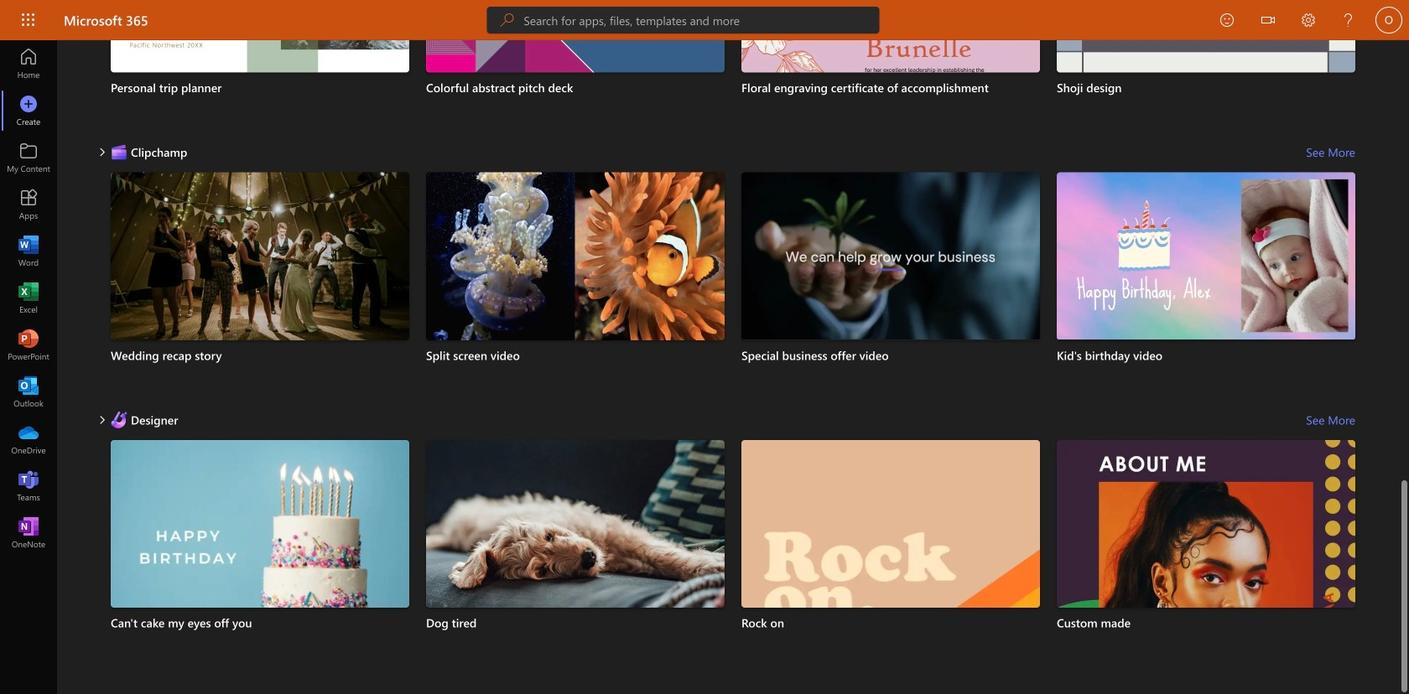 Task type: describe. For each thing, give the bounding box(es) containing it.
rock on link element
[[742, 615, 1040, 632]]

shoji design link element
[[1057, 79, 1356, 96]]

dog tired image
[[426, 440, 725, 695]]

floral engraving certificate of accomplishment link element
[[742, 79, 1040, 96]]

special business offer video image
[[742, 172, 1040, 340]]

wedding recap story list item
[[111, 172, 409, 393]]

excel image
[[20, 290, 37, 307]]

split screen video image
[[426, 172, 725, 340]]

can't cake my eyes off you image
[[111, 440, 409, 690]]

rock on list item
[[742, 440, 1040, 690]]

colorful abstract pitch deck link element
[[426, 79, 725, 96]]

split screen video link element
[[426, 347, 725, 364]]

colorful abstract pitch deck list item
[[426, 0, 725, 125]]

rock on image
[[742, 440, 1040, 690]]

outlook image
[[20, 384, 37, 401]]

custom made link element
[[1057, 615, 1356, 632]]

custom made image
[[1057, 440, 1356, 695]]

dog tired list item
[[426, 440, 725, 695]]

powerpoint image
[[20, 337, 37, 354]]

create image
[[20, 102, 37, 119]]

1 list from the top
[[111, 0, 1356, 132]]

custom made list item
[[1057, 440, 1356, 695]]

onenote image
[[20, 525, 37, 542]]

kid's birthday video image
[[1057, 172, 1356, 340]]

shoji design image
[[1057, 0, 1356, 73]]

word image
[[20, 243, 37, 260]]

my content image
[[20, 149, 37, 166]]



Task type: locate. For each thing, give the bounding box(es) containing it.
3 list from the top
[[111, 440, 1356, 695]]

2 vertical spatial list
[[111, 440, 1356, 695]]

banner
[[0, 0, 1410, 43]]

list
[[111, 0, 1356, 132], [111, 172, 1356, 400], [111, 440, 1356, 695]]

wedding recap story image
[[111, 172, 409, 372]]

1 vertical spatial list
[[111, 172, 1356, 400]]

navigation
[[0, 40, 57, 557]]

kid's birthday video list item
[[1057, 172, 1356, 393]]

personal trip planner link element
[[111, 79, 409, 96]]

onedrive image
[[20, 431, 37, 448]]

None search field
[[487, 7, 880, 34]]

dog tired link element
[[426, 615, 725, 632]]

personal trip planner list item
[[111, 0, 409, 125]]

Search box. Suggestions appear as you type. search field
[[524, 7, 880, 34]]

split screen video list item
[[426, 172, 725, 393]]

special business offer video link element
[[742, 347, 1040, 364]]

home image
[[20, 55, 37, 72]]

can't cake my eyes off you link element
[[111, 615, 409, 632]]

can't cake my eyes off you list item
[[111, 440, 409, 690]]

personal trip planner image
[[111, 0, 409, 73]]

shoji design list item
[[1057, 0, 1356, 125]]

wedding recap story link element
[[111, 347, 409, 364]]

kid's birthday video link element
[[1057, 347, 1356, 364]]

apps image
[[20, 196, 37, 213]]

application
[[0, 0, 1410, 695]]

2 list from the top
[[111, 172, 1356, 400]]

colorful abstract pitch deck image
[[426, 0, 725, 73]]

0 vertical spatial list
[[111, 0, 1356, 132]]

teams image
[[20, 478, 37, 495]]

special business offer video list item
[[742, 172, 1040, 393]]



Task type: vqa. For each thing, say whether or not it's contained in the screenshot.
'Shared' element
no



